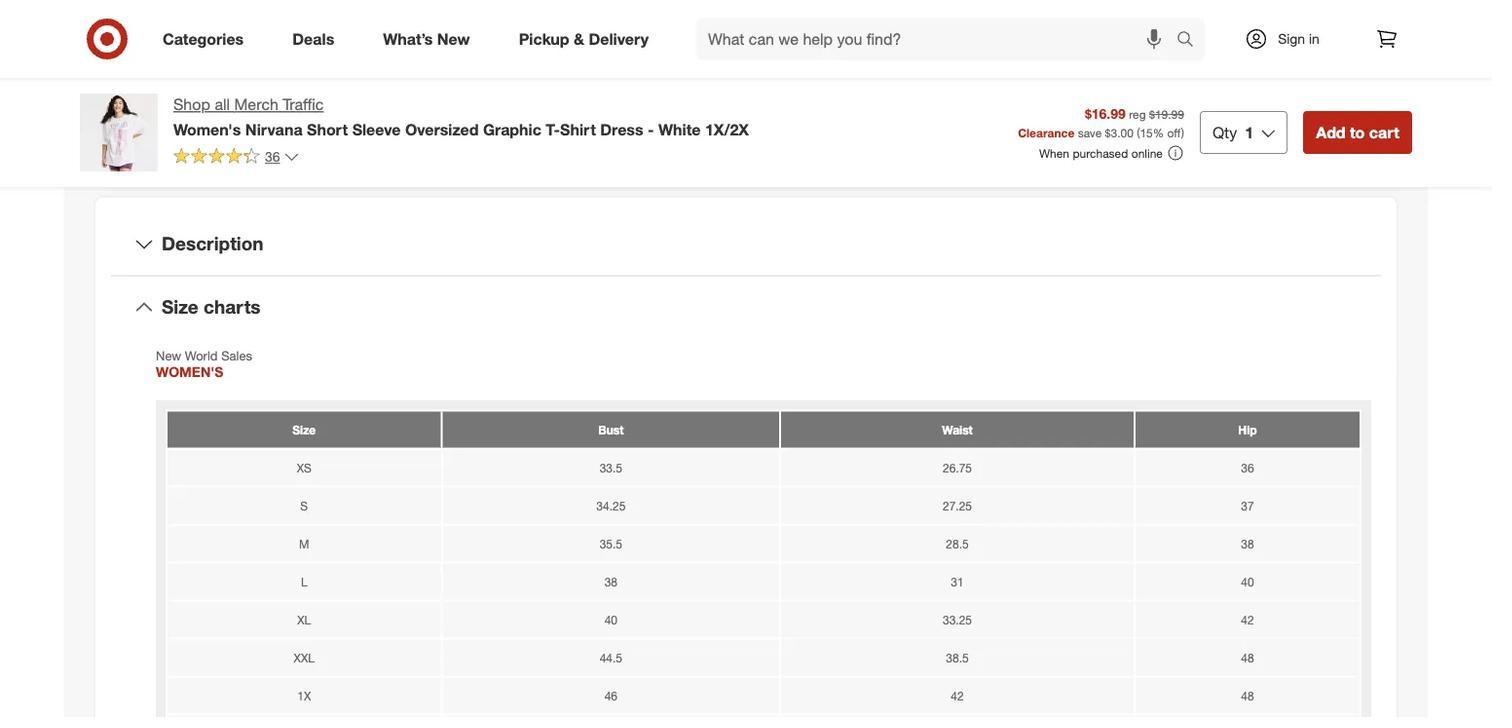 Task type: vqa. For each thing, say whether or not it's contained in the screenshot.
What's New link
yes



Task type: describe. For each thing, give the bounding box(es) containing it.
categories link
[[146, 18, 268, 60]]

size charts button
[[111, 276, 1382, 338]]

%
[[1153, 125, 1165, 140]]

traffic
[[283, 95, 324, 114]]

when purchased online
[[1040, 146, 1163, 160]]

-
[[648, 120, 654, 139]]

short
[[307, 120, 348, 139]]

search
[[1168, 31, 1215, 50]]

search button
[[1168, 18, 1215, 64]]

3.00
[[1111, 125, 1134, 140]]

clearance
[[1018, 125, 1075, 140]]

sign in
[[1279, 30, 1320, 47]]

shop all merch traffic women's nirvana short sleeve oversized graphic t-shirt dress - white 1x/2x
[[173, 95, 749, 139]]

images
[[418, 76, 469, 95]]

advertisement region
[[770, 0, 1413, 70]]

in
[[1310, 30, 1320, 47]]

categories
[[163, 29, 244, 48]]

save
[[1078, 125, 1102, 140]]

oversized
[[405, 120, 479, 139]]

online
[[1132, 146, 1163, 160]]

@livinlifewithbritt
[[111, 2, 207, 17]]

add to cart button
[[1304, 111, 1413, 154]]

36
[[265, 148, 280, 165]]

merch
[[234, 95, 279, 114]]

)
[[1182, 125, 1185, 140]]

pickup & delivery
[[519, 29, 649, 48]]

size
[[162, 296, 199, 318]]

nirvana
[[245, 120, 303, 139]]

charts
[[204, 296, 261, 318]]

qty 1
[[1213, 123, 1254, 142]]

show more images
[[334, 76, 469, 95]]

graphic
[[483, 120, 542, 139]]

women's
[[173, 120, 241, 139]]

what's new
[[383, 29, 470, 48]]

add to cart
[[1317, 123, 1400, 142]]

new
[[437, 29, 470, 48]]

white
[[659, 120, 701, 139]]

deals link
[[276, 18, 359, 60]]

purchased
[[1073, 146, 1129, 160]]

&
[[574, 29, 585, 48]]

$16.99
[[1085, 105, 1126, 122]]



Task type: locate. For each thing, give the bounding box(es) containing it.
description
[[162, 233, 264, 255]]

$16.99 reg $19.99 clearance save $ 3.00 ( 15 % off )
[[1018, 105, 1185, 140]]

delivery
[[589, 29, 649, 48]]

(
[[1137, 125, 1140, 140]]

shirt
[[560, 120, 596, 139]]

$
[[1106, 125, 1111, 140]]

sleeve
[[352, 120, 401, 139]]

to
[[1351, 123, 1365, 142]]

shop
[[173, 95, 210, 114]]

when
[[1040, 146, 1070, 160]]

photo from @livinlifewithbritt, 4 of 9 image
[[80, 0, 394, 49]]

off
[[1168, 125, 1182, 140]]

sign
[[1279, 30, 1306, 47]]

show more images button
[[322, 64, 481, 107]]

pickup & delivery link
[[502, 18, 673, 60]]

cart
[[1370, 123, 1400, 142]]

1x/2x
[[705, 120, 749, 139]]

description button
[[111, 213, 1382, 275]]

36 link
[[173, 147, 300, 169]]

deals
[[293, 29, 334, 48]]

reg
[[1129, 107, 1147, 121]]

$19.99
[[1150, 107, 1185, 121]]

image gallery element
[[80, 0, 723, 107]]

add
[[1317, 123, 1346, 142]]

all
[[215, 95, 230, 114]]

What can we help you find? suggestions appear below search field
[[697, 18, 1182, 60]]

dress
[[600, 120, 644, 139]]

qty
[[1213, 123, 1238, 142]]

size charts
[[162, 296, 261, 318]]

show
[[334, 76, 374, 95]]

pickup
[[519, 29, 570, 48]]

t-
[[546, 120, 560, 139]]

more
[[378, 76, 414, 95]]

15
[[1140, 125, 1153, 140]]

what's new link
[[367, 18, 495, 60]]

photo from @j_daniela4, 5 of 9 image
[[409, 0, 723, 49]]

sponsored
[[1355, 72, 1413, 87]]

what's
[[383, 29, 433, 48]]

1
[[1246, 123, 1254, 142]]

sign in link
[[1229, 18, 1351, 60]]

image of women's nirvana short sleeve oversized graphic t-shirt dress - white 1x/2x image
[[80, 94, 158, 171]]



